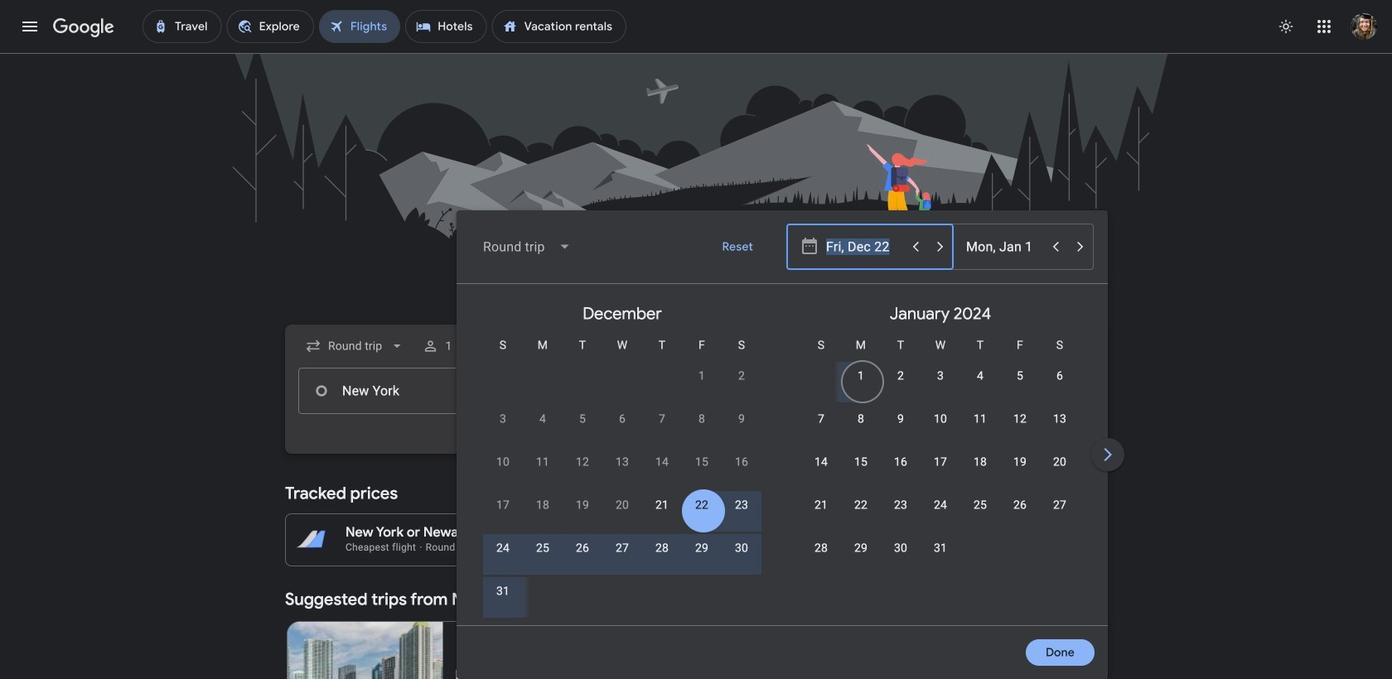 Task type: locate. For each thing, give the bounding box(es) containing it.
sun, jan 21 element
[[815, 497, 828, 514]]

tue, jan 16 element
[[894, 454, 908, 471]]

sat, jan 27 element
[[1054, 497, 1067, 514]]

suggested trips from new york region
[[285, 580, 1108, 680]]

thu, jan 4 element
[[977, 368, 984, 385]]

sat, dec 2 element
[[739, 368, 745, 385]]

2 row group from the left
[[782, 291, 1100, 619]]

wed, jan 17 element
[[934, 454, 948, 471]]

tue, jan 2 element
[[898, 368, 904, 385]]

row down wed, dec 20 element
[[483, 533, 762, 580]]

row
[[682, 354, 762, 408], [841, 354, 1080, 408], [483, 404, 762, 451], [802, 404, 1080, 451], [483, 447, 762, 494], [802, 447, 1080, 494], [483, 490, 762, 537], [802, 490, 1080, 537], [483, 533, 762, 580], [802, 533, 961, 580], [483, 576, 523, 623]]

thu, dec 28 element
[[656, 541, 669, 557]]

fri, jan 26 element
[[1014, 497, 1027, 514]]

sat, dec 30 element
[[735, 541, 749, 557]]

fri, dec 8 element
[[699, 411, 706, 428]]

1 row group from the left
[[463, 291, 782, 623]]

row up the wed, jan 10 "element"
[[841, 354, 1080, 408]]

sun, dec 3 element
[[500, 411, 507, 428]]

row up "wed, jan 31" 'element'
[[802, 490, 1080, 537]]

sat, dec 23 element
[[735, 497, 749, 514]]

row group
[[463, 291, 782, 623], [782, 291, 1100, 619], [1100, 291, 1393, 619]]

wed, dec 6 element
[[619, 411, 626, 428]]

1 vertical spatial departure text field
[[826, 369, 902, 414]]

None text field
[[298, 368, 532, 414]]

wed, jan 24 element
[[934, 497, 948, 514]]

mon, jan 29 element
[[855, 541, 868, 557]]

sun, dec 10 element
[[497, 454, 510, 471]]

tue, dec 26 element
[[576, 541, 589, 557]]

tue, dec 12 element
[[576, 454, 589, 471]]

thu, dec 21 element
[[656, 497, 669, 514]]

None field
[[470, 227, 585, 267], [298, 332, 412, 361], [470, 227, 585, 267], [298, 332, 412, 361]]

grid
[[463, 291, 1393, 636]]

sat, jan 13 element
[[1054, 411, 1067, 428]]

3 row group from the left
[[1100, 291, 1393, 619]]

tracked prices region
[[285, 474, 1108, 567]]

tue, dec 5 element
[[579, 411, 586, 428]]

row up wed, jan 17 element
[[802, 404, 1080, 451]]

sun, jan 28 element
[[815, 541, 828, 557]]

sun, dec 17 element
[[497, 497, 510, 514]]

wed, dec 27 element
[[616, 541, 629, 557]]

thu, dec 7 element
[[659, 411, 666, 428]]

fri, dec 22, return date. element
[[695, 497, 709, 514]]

sun, dec 31 element
[[497, 584, 510, 600]]

mon, jan 22 element
[[855, 497, 868, 514]]

Return text field
[[967, 225, 1043, 269]]

Departure text field
[[827, 225, 903, 269], [826, 369, 902, 414]]

mon, jan 8 element
[[858, 411, 865, 428]]

tue, jan 23 element
[[894, 497, 908, 514]]



Task type: vqa. For each thing, say whether or not it's contained in the screenshot.
Tue, Jan 30 element
yes



Task type: describe. For each thing, give the bounding box(es) containing it.
sat, dec 16 element
[[735, 454, 749, 471]]

thu, jan 11 element
[[974, 411, 987, 428]]

Return text field
[[966, 369, 1042, 414]]

mon, dec 25 element
[[536, 541, 550, 557]]

wed, jan 3 element
[[938, 368, 944, 385]]

mon, jan 1, return date. element
[[858, 368, 865, 385]]

tue, dec 19 element
[[576, 497, 589, 514]]

wed, dec 20 element
[[616, 497, 629, 514]]

tue, jan 30 element
[[894, 541, 908, 557]]

mon, jan 15 element
[[855, 454, 868, 471]]

mon, dec 11 element
[[536, 454, 550, 471]]

mon, dec 18 element
[[536, 497, 550, 514]]

row up wed, dec 20 element
[[483, 447, 762, 494]]

fri, dec 1 element
[[699, 368, 706, 385]]

change appearance image
[[1267, 7, 1306, 46]]

sun, jan 7 element
[[818, 411, 825, 428]]

row up the wed, jan 24 element
[[802, 447, 1080, 494]]

thu, jan 25 element
[[974, 497, 987, 514]]

thu, dec 14 element
[[656, 454, 669, 471]]

sun, dec 24 element
[[497, 541, 510, 557]]

Flight search field
[[272, 211, 1393, 680]]

sat, dec 9 element
[[739, 411, 745, 428]]

fri, jan 19 element
[[1014, 454, 1027, 471]]

0 vertical spatial departure text field
[[827, 225, 903, 269]]

row up the fri, dec 8 element
[[682, 354, 762, 408]]

88 US dollars text field
[[656, 524, 679, 541]]

wed, jan 31 element
[[934, 541, 948, 557]]

next image
[[1088, 435, 1128, 475]]

thu, jan 18 element
[[974, 454, 987, 471]]

sun, jan 14 element
[[815, 454, 828, 471]]

row up wed, dec 13 element
[[483, 404, 762, 451]]

main menu image
[[20, 17, 40, 36]]

sat, jan 6 element
[[1057, 368, 1064, 385]]

fri, dec 15 element
[[695, 454, 709, 471]]

row up wed, dec 27 element
[[483, 490, 762, 537]]

mon, dec 4 element
[[540, 411, 546, 428]]

grid inside flight search field
[[463, 291, 1393, 636]]

sat, jan 20 element
[[1054, 454, 1067, 471]]

wed, jan 10 element
[[934, 411, 948, 428]]

tue, jan 9 element
[[898, 411, 904, 428]]

row down the sun, dec 24 element
[[483, 576, 523, 623]]

fri, jan 5 element
[[1017, 368, 1024, 385]]

wed, dec 13 element
[[616, 454, 629, 471]]

frontier image
[[457, 671, 470, 680]]

fri, dec 29 element
[[695, 541, 709, 557]]

row down mon, jan 22 element on the bottom of page
[[802, 533, 961, 580]]

fri, jan 12 element
[[1014, 411, 1027, 428]]



